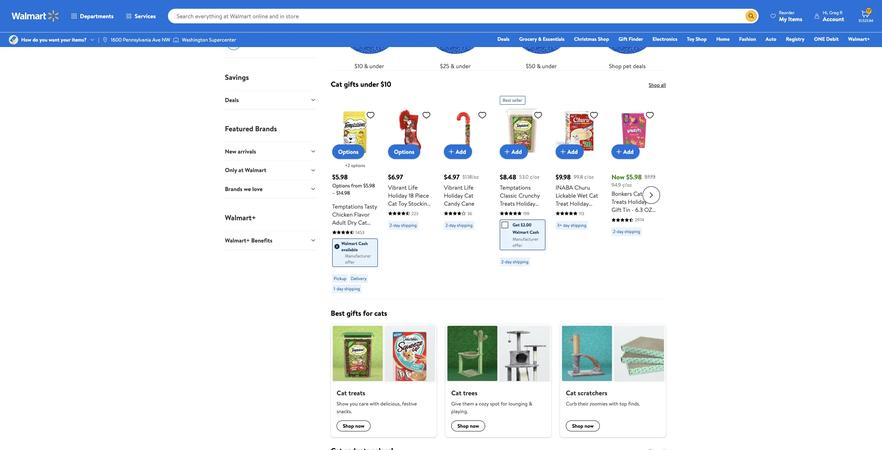 Task type: vqa. For each thing, say whether or not it's contained in the screenshot.
Sort by |
no



Task type: locate. For each thing, give the bounding box(es) containing it.
& right grocery on the right top
[[538, 35, 542, 43]]

1 horizontal spatial cash
[[530, 229, 539, 235]]

1 horizontal spatial with
[[609, 401, 618, 408]]

product group containing now $5.98
[[612, 93, 657, 296]]

1 horizontal spatial walmart
[[341, 241, 357, 247]]

0 horizontal spatial shop now
[[343, 423, 365, 430]]

temptations tasty chicken flavor adult dry cat food, 3.15 lb. image
[[332, 108, 378, 153]]

manufacturer offer down get $2.00 walmart cash
[[513, 236, 538, 249]]

1 horizontal spatial you
[[350, 401, 358, 408]]

2 now from the left
[[470, 423, 479, 430]]

2 horizontal spatial $5.98
[[626, 173, 642, 182]]

add to favorites list, bonkers cat treats holiday gift tin - 6.3 oz of paw lickin' chicken treats image
[[646, 111, 654, 120]]

cat gifts under $10
[[331, 79, 391, 89]]

0 horizontal spatial manufacturer
[[345, 253, 371, 259]]

cat inside the cat scratchers curb their zoomies with top finds.
[[566, 389, 576, 398]]

0 horizontal spatial walmart
[[245, 166, 266, 174]]

3 add to cart image from the left
[[559, 147, 567, 156]]

options up the "+2" on the left top of page
[[338, 148, 359, 156]]

2 add to cart image from the left
[[503, 147, 512, 156]]

best seller
[[503, 97, 522, 103]]

add to favorites list, temptations classic crunchy treats holiday dinner turkey flavor 16 oz. tub image
[[534, 111, 543, 120]]

2 add from the left
[[512, 148, 522, 156]]

 image
[[173, 36, 179, 43], [102, 37, 108, 43]]

-
[[632, 206, 634, 214]]

gift left the finder in the right top of the page
[[619, 35, 628, 43]]

reorder
[[779, 9, 795, 16]]

add button up 'now'
[[612, 145, 640, 159]]

shop left all
[[649, 81, 660, 89]]

$2.00
[[521, 222, 531, 228]]

lounging
[[509, 401, 528, 408]]

1 horizontal spatial best
[[503, 97, 511, 103]]

$8.48
[[500, 173, 516, 182]]

best gifts for cats
[[331, 309, 387, 318]]

$10
[[355, 62, 363, 70], [381, 79, 391, 89]]

1 vertical spatial gifts
[[347, 309, 361, 318]]

223
[[411, 211, 419, 217]]

options link up the "+2" on the left top of page
[[332, 145, 364, 159]]

0 horizontal spatial ¢/oz
[[530, 173, 539, 181]]

greg
[[829, 9, 839, 16]]

3 shop now from the left
[[572, 423, 594, 430]]

manufacturer down get $2.00 walmart cash
[[513, 236, 538, 242]]

$5.98 right 'now'
[[626, 173, 642, 182]]

2 horizontal spatial chicken
[[612, 222, 632, 230]]

1 vertical spatial deals
[[225, 96, 239, 104]]

now down a at the bottom of the page
[[470, 423, 479, 430]]

shop all
[[649, 81, 666, 89]]

add button up $8.48
[[500, 145, 528, 159]]

0 vertical spatial $10
[[355, 62, 363, 70]]

shop now for treats
[[343, 423, 365, 430]]

gift inside now $5.98 $7.73 94.9 ¢/oz bonkers cat treats holiday gift tin - 6.3 oz of paw lickin' chicken treats
[[612, 206, 622, 214]]

1 now from the left
[[355, 423, 365, 430]]

1 horizontal spatial treats
[[612, 198, 627, 206]]

from
[[351, 182, 362, 189]]

1 vertical spatial brands
[[225, 185, 242, 193]]

2 horizontal spatial treats
[[633, 222, 648, 230]]

¢/oz right 99.8
[[584, 173, 594, 181]]

2-day shipping
[[390, 222, 417, 229], [445, 222, 473, 229], [613, 229, 640, 235], [501, 259, 529, 265]]

chicken down tin
[[612, 222, 632, 230]]

treats left turkey on the top
[[500, 200, 515, 208]]

 image right |
[[102, 37, 108, 43]]

1 add from the left
[[456, 148, 466, 156]]

1 horizontal spatial chicken
[[556, 224, 576, 232]]

1-
[[334, 286, 337, 292]]

for left "cats"
[[363, 309, 373, 318]]

& inside $9.98 99.8 ¢/oz inaba churu lickable wet cat treat holiday pack, 0.5 oz, 20 tubes, tuna & chicken
[[585, 216, 589, 224]]

you right do
[[39, 36, 47, 43]]

with left the top
[[609, 401, 618, 408]]

2 horizontal spatial shop now
[[572, 423, 594, 430]]

walmart+ inside walmart+ link
[[848, 35, 870, 43]]

$10 & under link
[[331, 0, 408, 70]]

toy left 18
[[398, 200, 407, 208]]

0 horizontal spatial  image
[[102, 37, 108, 43]]

product group
[[332, 93, 378, 296], [388, 93, 434, 296], [444, 93, 490, 296], [500, 93, 545, 296], [556, 93, 601, 296], [612, 93, 657, 296]]

walmart+ left benefits
[[225, 237, 250, 245]]

& for $10
[[364, 62, 368, 70]]

toy inside $6.97 vibrant life holiday 18 piece cat toy stocking gift set, pink
[[398, 200, 407, 208]]

best
[[503, 97, 511, 103], [331, 309, 345, 318]]

0 horizontal spatial $10
[[355, 62, 363, 70]]

2 vertical spatial walmart
[[341, 241, 357, 247]]

walmart for at
[[245, 166, 266, 174]]

grocery & essentials link
[[516, 35, 568, 43]]

1 horizontal spatial vibrant
[[444, 184, 463, 192]]

options up $6.97
[[394, 148, 414, 156]]

0 vertical spatial you
[[39, 36, 47, 43]]

gifts
[[344, 79, 359, 89], [347, 309, 361, 318]]

brands up new arrivals dropdown button
[[255, 124, 277, 134]]

with for scratchers
[[609, 401, 618, 408]]

temptations inside $8.48 53.0 ¢/oz temptations classic crunchy treats holiday dinner turkey flavor 16 oz. tub
[[500, 184, 531, 192]]

temptations down $14.98
[[332, 203, 363, 211]]

gifts down 1-day shipping
[[347, 309, 361, 318]]

piece
[[415, 192, 429, 200]]

walmart+ down "$1,523.84"
[[848, 35, 870, 43]]

shop down "playing." on the right bottom of the page
[[457, 423, 469, 430]]

1 vertical spatial list
[[326, 324, 670, 438]]

hi,
[[823, 9, 828, 16]]

product group containing $6.97
[[388, 93, 434, 296]]

36
[[467, 211, 472, 217]]

get $2.00 walmart cash walmart plus, element
[[502, 222, 539, 236]]

shop now inside cat treats list item
[[343, 423, 365, 430]]

0 vertical spatial temptations
[[500, 184, 531, 192]]

0 vertical spatial cash
[[530, 229, 539, 235]]

1 options link from the left
[[332, 145, 364, 159]]

chicken up food,
[[332, 211, 353, 219]]

walmart right at
[[245, 166, 266, 174]]

vibrant life holiday cat candy cane image
[[444, 108, 490, 153]]

1 horizontal spatial shop now
[[457, 423, 479, 430]]

add button
[[444, 145, 472, 159], [500, 145, 528, 159], [556, 145, 584, 159], [612, 145, 640, 159]]

with inside cat treats show you care with delicious, festive snacks.
[[370, 401, 379, 408]]

¢/oz right 53.0
[[530, 173, 539, 181]]

0 horizontal spatial for
[[363, 309, 373, 318]]

0 horizontal spatial toy
[[398, 200, 407, 208]]

2 life from the left
[[464, 184, 474, 192]]

1 shop now from the left
[[343, 423, 365, 430]]

3+ day shipping
[[557, 222, 586, 229]]

0 horizontal spatial options link
[[332, 145, 364, 159]]

cash down $2.00
[[530, 229, 539, 235]]

1 vertical spatial you
[[350, 401, 358, 408]]

add up 'now'
[[623, 148, 634, 156]]

2 list from the top
[[326, 324, 670, 438]]

Walmart Site-Wide search field
[[168, 9, 759, 23]]

2 vertical spatial walmart+
[[225, 237, 250, 245]]

3 now from the left
[[585, 423, 594, 430]]

 image right nw
[[173, 36, 179, 43]]

0 vertical spatial list
[[326, 0, 670, 70]]

gift left set, in the top left of the page
[[388, 208, 398, 216]]

add for add to cart icon at the right top of the page
[[623, 148, 634, 156]]

2 horizontal spatial add to cart image
[[559, 147, 567, 156]]

now inside cat scratchers list item
[[585, 423, 594, 430]]

walmart inside get $2.00 walmart cash
[[513, 229, 529, 235]]

now
[[355, 423, 365, 430], [470, 423, 479, 430], [585, 423, 594, 430]]

1 horizontal spatial add to cart image
[[503, 147, 512, 156]]

$25 & under
[[440, 62, 471, 70]]

1 horizontal spatial temptations
[[500, 184, 531, 192]]

treats down the 6.3
[[633, 222, 648, 230]]

add to favorites list, vibrant life holiday cat candy cane image
[[478, 111, 487, 120]]

1 horizontal spatial ¢/oz
[[584, 173, 594, 181]]

now for scratchers
[[585, 423, 594, 430]]

deals left grocery on the right top
[[497, 35, 510, 43]]

holiday inside $4.97 $1.18/oz vibrant life holiday cat candy cane
[[444, 192, 463, 200]]

4 add from the left
[[623, 148, 634, 156]]

1 horizontal spatial  image
[[173, 36, 179, 43]]

shop now inside the cat trees list item
[[457, 423, 479, 430]]

shipping down 2974
[[625, 229, 640, 235]]

0 horizontal spatial add to cart image
[[447, 147, 456, 156]]

4 add button from the left
[[612, 145, 640, 159]]

add button up $9.98 at the right top of page
[[556, 145, 584, 159]]

shop left home at the right top of the page
[[696, 35, 707, 43]]

brands left we
[[225, 185, 242, 193]]

life down $1.18/oz
[[464, 184, 474, 192]]

vibrant life holiday 18 piece cat toy stocking gift set, pink image
[[388, 108, 434, 153]]

1 list from the top
[[326, 0, 670, 70]]

$14.98
[[336, 189, 350, 197]]

0 horizontal spatial brands
[[225, 185, 242, 193]]

add for add to cart image for inaba churu lickable wet cat treat holiday pack, 0.5 oz, 20 tubes, tuna & chicken image
[[567, 148, 578, 156]]

now for trees
[[470, 423, 479, 430]]

+2
[[345, 162, 350, 169]]

under inside 'link'
[[370, 62, 384, 70]]

temptations inside 'temptations tasty chicken flavor adult dry cat food, 3.15 lb.'
[[332, 203, 363, 211]]

1 horizontal spatial life
[[464, 184, 474, 192]]

$6.97
[[388, 173, 403, 182]]

0 horizontal spatial deals
[[225, 96, 239, 104]]

3 product group from the left
[[444, 93, 490, 296]]

6 product group from the left
[[612, 93, 657, 296]]

under for $50 & under
[[542, 62, 557, 70]]

shipping down get $2.00 walmart cash walmart plus, element
[[513, 259, 529, 265]]

now
[[612, 173, 625, 182]]

now down their
[[585, 423, 594, 430]]

1 horizontal spatial manufacturer offer
[[513, 236, 538, 249]]

add to cart image up $9.98 at the right top of page
[[559, 147, 567, 156]]

walmart+ up 'walmart+ benefits'
[[225, 213, 256, 223]]

vibrant inside $4.97 $1.18/oz vibrant life holiday cat candy cane
[[444, 184, 463, 192]]

0 horizontal spatial with
[[370, 401, 379, 408]]

add for add to cart image corresponding to vibrant life holiday cat candy cane image
[[456, 148, 466, 156]]

1453
[[356, 230, 364, 236]]

¢/oz for $9.98
[[584, 173, 594, 181]]

cat inside $4.97 $1.18/oz vibrant life holiday cat candy cane
[[464, 192, 473, 200]]

churu
[[575, 184, 590, 192]]

under down $10 & under
[[360, 79, 379, 89]]

manufacturer offer up "delivery"
[[345, 253, 371, 265]]

list
[[326, 0, 670, 70], [326, 324, 670, 438]]

fashion
[[739, 35, 756, 43]]

best down 1-
[[331, 309, 345, 318]]

0 vertical spatial manufacturer
[[513, 236, 538, 242]]

christmas shop link
[[571, 35, 612, 43]]

for inside cat trees give them a cozy spot for lounging & playing.
[[501, 401, 507, 408]]

0 horizontal spatial best
[[331, 309, 345, 318]]

1 horizontal spatial flavor
[[500, 216, 515, 224]]

temptations tasty chicken flavor adult dry cat food, 3.15 lb.
[[332, 203, 377, 235]]

add up $1.18/oz
[[456, 148, 466, 156]]

¢/oz inside $9.98 99.8 ¢/oz inaba churu lickable wet cat treat holiday pack, 0.5 oz, 20 tubes, tuna & chicken
[[584, 173, 594, 181]]

1 life from the left
[[408, 184, 418, 192]]

toy
[[687, 35, 694, 43], [398, 200, 407, 208]]

shop now inside cat scratchers list item
[[572, 423, 594, 430]]

add to cart image up $4.97
[[447, 147, 456, 156]]

now inside cat treats list item
[[355, 423, 365, 430]]

chicken down pack,
[[556, 224, 576, 232]]

0 vertical spatial brands
[[255, 124, 277, 134]]

0 horizontal spatial manufacturer offer
[[345, 253, 371, 265]]

1 horizontal spatial options link
[[388, 145, 420, 159]]

only
[[225, 166, 237, 174]]

 image for 1600 pennsylvania ave nw
[[102, 37, 108, 43]]

1 vertical spatial offer
[[345, 259, 355, 265]]

cash down 1453 at the bottom of the page
[[358, 241, 368, 247]]

1 vertical spatial toy
[[398, 200, 407, 208]]

0 horizontal spatial chicken
[[332, 211, 353, 219]]

day down get $2.00 walmart cash walmart plus, element
[[505, 259, 512, 265]]

add to favorites list, inaba churu lickable wet cat treat holiday pack, 0.5 oz, 20 tubes, tuna & chicken image
[[590, 111, 598, 120]]

cat inside $6.97 vibrant life holiday 18 piece cat toy stocking gift set, pink
[[388, 200, 397, 208]]

under up cat gifts under $10
[[370, 62, 384, 70]]

0 horizontal spatial $5.98
[[332, 173, 348, 182]]

gift left tin
[[612, 206, 622, 214]]

under for $25 & under
[[456, 62, 471, 70]]

them
[[462, 401, 474, 408]]

walmart down get
[[513, 229, 529, 235]]

featured
[[225, 124, 253, 134]]

for right spot
[[501, 401, 507, 408]]

add button for bonkers cat treats holiday gift tin - 6.3 oz of paw lickin' chicken treats "image"
[[612, 145, 640, 159]]

& right the 113
[[585, 216, 589, 224]]

shop right christmas
[[598, 35, 609, 43]]

new arrivals button
[[225, 142, 316, 161]]

life
[[408, 184, 418, 192], [464, 184, 474, 192]]

2974
[[635, 217, 644, 223]]

2 product group from the left
[[388, 93, 434, 296]]

gift finder
[[619, 35, 643, 43]]

1 horizontal spatial deals
[[497, 35, 510, 43]]

chicken inside now $5.98 $7.73 94.9 ¢/oz bonkers cat treats holiday gift tin - 6.3 oz of paw lickin' chicken treats
[[612, 222, 632, 230]]

$6.97 vibrant life holiday 18 piece cat toy stocking gift set, pink
[[388, 173, 430, 216]]

departments
[[80, 12, 114, 20]]

1 vertical spatial cash
[[358, 241, 368, 247]]

cat inside cat trees give them a cozy spot for lounging & playing.
[[451, 389, 462, 398]]

chicken for $9.98
[[556, 224, 576, 232]]

6.3
[[635, 206, 643, 214]]

$5.98 right from
[[363, 182, 375, 189]]

4 product group from the left
[[500, 93, 545, 296]]

0 vertical spatial toy
[[687, 35, 694, 43]]

0 vertical spatial walmart+
[[848, 35, 870, 43]]

add to cart image
[[447, 147, 456, 156], [503, 147, 512, 156], [559, 147, 567, 156]]

2 with from the left
[[609, 401, 618, 408]]

with right care
[[370, 401, 379, 408]]

gift for $5.98
[[612, 206, 622, 214]]

now inside the cat trees list item
[[470, 423, 479, 430]]

3 add button from the left
[[556, 145, 584, 159]]

2 horizontal spatial walmart
[[513, 229, 529, 235]]

pack,
[[556, 208, 569, 216]]

0 horizontal spatial now
[[355, 423, 365, 430]]

get $2.00 walmart cash
[[513, 222, 539, 235]]

$5.98 down the "+2" on the left top of page
[[332, 173, 348, 182]]

deals down savings at left
[[225, 96, 239, 104]]

flavor left the 16
[[500, 216, 515, 224]]

gift inside $6.97 vibrant life holiday 18 piece cat toy stocking gift set, pink
[[388, 208, 398, 216]]

life up stocking on the left top
[[408, 184, 418, 192]]

day right 3+
[[563, 222, 570, 229]]

under right "$50"
[[542, 62, 557, 70]]

chicken inside 'temptations tasty chicken flavor adult dry cat food, 3.15 lb.'
[[332, 211, 353, 219]]

vibrant
[[388, 184, 407, 192], [444, 184, 463, 192]]

holiday inside now $5.98 $7.73 94.9 ¢/oz bonkers cat treats holiday gift tin - 6.3 oz of paw lickin' chicken treats
[[628, 198, 647, 206]]

shop now down their
[[572, 423, 594, 430]]

1 horizontal spatial now
[[470, 423, 479, 430]]

walmart+ inside walmart+ benefits dropdown button
[[225, 237, 250, 245]]

$25 & under link
[[417, 0, 494, 70]]

$5.98 inside now $5.98 $7.73 94.9 ¢/oz bonkers cat treats holiday gift tin - 6.3 oz of paw lickin' chicken treats
[[626, 173, 642, 182]]

flavor
[[354, 211, 370, 219], [500, 216, 515, 224]]

0 vertical spatial deals
[[497, 35, 510, 43]]

options link up $6.97
[[388, 145, 420, 159]]

lickable
[[556, 192, 576, 200]]

oz.
[[523, 216, 530, 224]]

best for best gifts for cats
[[331, 309, 345, 318]]

& right $25
[[451, 62, 455, 70]]

chicken inside $9.98 99.8 ¢/oz inaba churu lickable wet cat treat holiday pack, 0.5 oz, 20 tubes, tuna & chicken
[[556, 224, 576, 232]]

vibrant down $4.97
[[444, 184, 463, 192]]

0 vertical spatial manufacturer offer
[[513, 236, 538, 249]]

1600
[[111, 36, 122, 43]]

available
[[341, 247, 358, 253]]

2 horizontal spatial now
[[585, 423, 594, 430]]

1 with from the left
[[370, 401, 379, 408]]

Get $2.00 Walmart Cash checkbox
[[502, 222, 508, 229]]

0 vertical spatial walmart
[[245, 166, 266, 174]]

walmart for $2.00
[[513, 229, 529, 235]]

how
[[21, 36, 31, 43]]

with inside the cat scratchers curb their zoomies with top finds.
[[609, 401, 618, 408]]

only at walmart button
[[225, 161, 316, 180]]

& inside cat trees give them a cozy spot for lounging & playing.
[[529, 401, 532, 408]]

$10 inside 'link'
[[355, 62, 363, 70]]

cash inside get $2.00 walmart cash
[[530, 229, 539, 235]]

options left from
[[332, 182, 350, 189]]

now down care
[[355, 423, 365, 430]]

search icon image
[[748, 13, 754, 19]]

manufacturer up "delivery"
[[345, 253, 371, 259]]

2 options link from the left
[[388, 145, 420, 159]]

offer down get $2.00 walmart cash walmart plus, element
[[513, 242, 522, 249]]

give
[[451, 401, 461, 408]]

best left seller
[[503, 97, 511, 103]]

cash inside walmart cash available
[[358, 241, 368, 247]]

finds.
[[628, 401, 640, 408]]

how do you want your items?
[[21, 36, 87, 43]]

1 vertical spatial walmart
[[513, 229, 529, 235]]

treats left -
[[612, 198, 627, 206]]

wet
[[577, 192, 588, 200]]

washington
[[182, 36, 208, 43]]

$10 down $10 & under
[[381, 79, 391, 89]]

add up 99.8
[[567, 148, 578, 156]]

life inside $4.97 $1.18/oz vibrant life holiday cat candy cane
[[464, 184, 474, 192]]

grocery
[[519, 35, 537, 43]]

shop now for trees
[[457, 423, 479, 430]]

0 horizontal spatial offer
[[345, 259, 355, 265]]

options link for +2 options
[[332, 145, 364, 159]]

& right "$50"
[[537, 62, 541, 70]]

manufacturer offer
[[513, 236, 538, 249], [345, 253, 371, 265]]

add up 53.0
[[512, 148, 522, 156]]

¢/oz inside $8.48 53.0 ¢/oz temptations classic crunchy treats holiday dinner turkey flavor 16 oz. tub
[[530, 173, 539, 181]]

shop down their
[[572, 423, 583, 430]]

0 vertical spatial best
[[503, 97, 511, 103]]

gift inside "link"
[[619, 35, 628, 43]]

deals inside dropdown button
[[225, 96, 239, 104]]

fashion link
[[736, 35, 759, 43]]

shop down snacks.
[[343, 423, 354, 430]]

shop left pet at the right
[[609, 62, 622, 70]]

1 product group from the left
[[332, 93, 378, 296]]

0 horizontal spatial temptations
[[332, 203, 363, 211]]

add to cart image up $8.48
[[503, 147, 512, 156]]

walmart+ for walmart+ benefits
[[225, 237, 250, 245]]

product group containing $5.98
[[332, 93, 378, 296]]

2 vibrant from the left
[[444, 184, 463, 192]]

3 add from the left
[[567, 148, 578, 156]]

0 horizontal spatial you
[[39, 36, 47, 43]]

love
[[252, 185, 263, 193]]

1 vertical spatial manufacturer offer
[[345, 253, 371, 265]]

& inside 'link'
[[364, 62, 368, 70]]

shop now down "playing." on the right bottom of the page
[[457, 423, 479, 430]]

walmart+ benefits
[[225, 237, 272, 245]]

walmart+ for walmart+ link at top
[[848, 35, 870, 43]]

1 vertical spatial temptations
[[332, 203, 363, 211]]

essentials
[[543, 35, 565, 43]]

holiday inside $8.48 53.0 ¢/oz temptations classic crunchy treats holiday dinner turkey flavor 16 oz. tub
[[516, 200, 535, 208]]

 image
[[9, 35, 18, 45]]

list containing cat treats
[[326, 324, 670, 438]]

cat inside 'temptations tasty chicken flavor adult dry cat food, 3.15 lb.'
[[358, 219, 367, 227]]

5 product group from the left
[[556, 93, 601, 296]]

1 add button from the left
[[444, 145, 472, 159]]

of
[[612, 214, 617, 222]]

flavor up lb.
[[354, 211, 370, 219]]

offer down available
[[345, 259, 355, 265]]

dry
[[347, 219, 357, 227]]

0 horizontal spatial flavor
[[354, 211, 370, 219]]

paw
[[618, 214, 629, 222]]

1 horizontal spatial offer
[[513, 242, 522, 249]]

care
[[359, 401, 369, 408]]

vibrant down $6.97
[[388, 184, 407, 192]]

walmart inside dropdown button
[[245, 166, 266, 174]]

shop inside cat treats list item
[[343, 423, 354, 430]]

for
[[363, 309, 373, 318], [501, 401, 507, 408]]

1 vertical spatial for
[[501, 401, 507, 408]]

1 vertical spatial best
[[331, 309, 345, 318]]

crunchy
[[519, 192, 540, 200]]

holiday inside $9.98 99.8 ¢/oz inaba churu lickable wet cat treat holiday pack, 0.5 oz, 20 tubes, tuna & chicken
[[570, 200, 589, 208]]

0 horizontal spatial cash
[[358, 241, 368, 247]]

1 vibrant from the left
[[388, 184, 407, 192]]

holiday
[[388, 192, 407, 200], [444, 192, 463, 200], [628, 198, 647, 206], [516, 200, 535, 208], [570, 200, 589, 208]]

0 horizontal spatial vibrant
[[388, 184, 407, 192]]

1 add to cart image from the left
[[447, 147, 456, 156]]

2 add button from the left
[[500, 145, 528, 159]]

1 horizontal spatial $10
[[381, 79, 391, 89]]

you left care
[[350, 401, 358, 408]]

add button for inaba churu lickable wet cat treat holiday pack, 0.5 oz, 20 tubes, tuna & chicken image
[[556, 145, 584, 159]]

18
[[409, 192, 414, 200]]

1 horizontal spatial for
[[501, 401, 507, 408]]

2 horizontal spatial ¢/oz
[[622, 181, 632, 189]]

0 vertical spatial gifts
[[344, 79, 359, 89]]

we
[[244, 185, 251, 193]]

0 horizontal spatial treats
[[500, 200, 515, 208]]

$4.97 $1.18/oz vibrant life holiday cat candy cane
[[444, 173, 479, 208]]

shop inside the cat trees list item
[[457, 423, 469, 430]]

0 horizontal spatial life
[[408, 184, 418, 192]]

cane
[[461, 200, 474, 208]]

best inside product group
[[503, 97, 511, 103]]

2 shop now from the left
[[457, 423, 479, 430]]

¢/oz inside now $5.98 $7.73 94.9 ¢/oz bonkers cat treats holiday gift tin - 6.3 oz of paw lickin' chicken treats
[[622, 181, 632, 189]]

new
[[225, 148, 236, 156]]



Task type: describe. For each thing, give the bounding box(es) containing it.
options for $6.97
[[394, 148, 414, 156]]

shipping down the '36' at the right top of the page
[[457, 222, 473, 229]]

0.5
[[570, 208, 578, 216]]

gift for vibrant
[[388, 208, 398, 216]]

toy shop
[[687, 35, 707, 43]]

deals
[[633, 62, 646, 70]]

Search search field
[[168, 9, 759, 23]]

cat treats list item
[[326, 324, 441, 438]]

$10 & under
[[355, 62, 384, 70]]

toy shop link
[[684, 35, 710, 43]]

cat inside now $5.98 $7.73 94.9 ¢/oz bonkers cat treats holiday gift tin - 6.3 oz of paw lickin' chicken treats
[[633, 190, 642, 198]]

cat inside cat treats show you care with delicious, festive snacks.
[[337, 389, 347, 398]]

& for $50
[[537, 62, 541, 70]]

shop all link
[[649, 81, 666, 89]]

holiday inside $6.97 vibrant life holiday 18 piece cat toy stocking gift set, pink
[[388, 192, 407, 200]]

trees
[[463, 389, 478, 398]]

¢/oz for $8.48
[[530, 173, 539, 181]]

stocking
[[408, 200, 430, 208]]

clear search field text image
[[737, 13, 743, 19]]

vibrant inside $6.97 vibrant life holiday 18 piece cat toy stocking gift set, pink
[[388, 184, 407, 192]]

account
[[823, 15, 844, 23]]

brands we love button
[[225, 180, 316, 198]]

treats inside $8.48 53.0 ¢/oz temptations classic crunchy treats holiday dinner turkey flavor 16 oz. tub
[[500, 200, 515, 208]]

next slide for product carousel list image
[[643, 187, 660, 204]]

treats
[[348, 389, 365, 398]]

add to favorites list, vibrant life holiday 18 piece cat toy stocking gift set, pink image
[[422, 111, 431, 120]]

under for cat gifts under $10
[[360, 79, 379, 89]]

product group containing $4.97
[[444, 93, 490, 296]]

brands inside "brands we love" dropdown button
[[225, 185, 242, 193]]

options inside '$5.98 options from $5.98 – $14.98'
[[332, 182, 350, 189]]

day down set, in the top left of the page
[[394, 222, 400, 229]]

temptations classic crunchy treats holiday dinner turkey flavor 16 oz. tub image
[[500, 108, 545, 153]]

shop pet deals
[[609, 62, 646, 70]]

0 vertical spatial offer
[[513, 242, 522, 249]]

day down paw
[[617, 229, 623, 235]]

life inside $6.97 vibrant life holiday 18 piece cat toy stocking gift set, pink
[[408, 184, 418, 192]]

oz
[[644, 206, 652, 214]]

tasty
[[364, 203, 377, 211]]

pennsylvania
[[123, 36, 151, 43]]

auto
[[766, 35, 777, 43]]

grocery & essentials
[[519, 35, 565, 43]]

2-day shipping down the '36' at the right top of the page
[[445, 222, 473, 229]]

$9.98
[[556, 173, 571, 182]]

reorder my items
[[779, 9, 802, 23]]

16
[[517, 216, 522, 224]]

$50
[[526, 62, 535, 70]]

$1,523.84
[[859, 18, 873, 23]]

at
[[238, 166, 244, 174]]

cat inside $9.98 99.8 ¢/oz inaba churu lickable wet cat treat holiday pack, 0.5 oz, 20 tubes, tuna & chicken
[[589, 192, 598, 200]]

$1.18/oz
[[463, 173, 479, 181]]

pink
[[411, 208, 422, 216]]

walmart inside walmart cash available
[[341, 241, 357, 247]]

199
[[523, 211, 529, 217]]

$50 & under link
[[503, 0, 580, 70]]

oz,
[[579, 208, 587, 216]]

list containing $10 & under
[[326, 0, 670, 70]]

you inside cat treats show you care with delicious, festive snacks.
[[350, 401, 358, 408]]

cozy
[[479, 401, 489, 408]]

& for grocery
[[538, 35, 542, 43]]

classic
[[500, 192, 517, 200]]

1 horizontal spatial brands
[[255, 124, 277, 134]]

options link for $6.97
[[388, 145, 420, 159]]

items?
[[72, 36, 87, 43]]

add to cart image for vibrant life holiday cat candy cane image
[[447, 147, 456, 156]]

cat trees list item
[[441, 324, 556, 438]]

get
[[513, 222, 520, 228]]

show
[[337, 401, 349, 408]]

services button
[[120, 7, 162, 25]]

treat
[[556, 200, 568, 208]]

add to cart image for "temptations classic crunchy treats holiday dinner turkey flavor 16 oz. tub" image
[[503, 147, 512, 156]]

shipping down 223
[[401, 222, 417, 229]]

add to cart image for inaba churu lickable wet cat treat holiday pack, 0.5 oz, 20 tubes, tuna & chicken image
[[559, 147, 567, 156]]

tub
[[531, 216, 540, 224]]

delicious,
[[380, 401, 401, 408]]

pet
[[623, 62, 632, 70]]

best for best seller
[[503, 97, 511, 103]]

flavor inside $8.48 53.0 ¢/oz temptations classic crunchy treats holiday dinner turkey flavor 16 oz. tub
[[500, 216, 515, 224]]

top
[[619, 401, 627, 408]]

day down pickup
[[337, 286, 343, 292]]

scratchers
[[578, 389, 607, 398]]

add to favorites list, temptations tasty chicken flavor adult dry cat food, 3.15 lb. image
[[366, 111, 375, 120]]

inaba churu lickable wet cat treat holiday pack, 0.5 oz, 20 tubes, tuna & chicken image
[[556, 108, 601, 153]]

gifts for for
[[347, 309, 361, 318]]

curb
[[566, 401, 577, 408]]

shop now for scratchers
[[572, 423, 594, 430]]

walmart+ link
[[845, 35, 873, 43]]

brands we love
[[225, 185, 263, 193]]

shop inside cat scratchers list item
[[572, 423, 583, 430]]

17
[[867, 8, 871, 14]]

with for treats
[[370, 401, 379, 408]]

food,
[[332, 227, 347, 235]]

electronics link
[[649, 35, 681, 43]]

113
[[579, 211, 584, 217]]

shipping down "delivery"
[[344, 286, 360, 292]]

$50 & under
[[526, 62, 557, 70]]

options for +2 options
[[338, 148, 359, 156]]

my
[[779, 15, 787, 23]]

product group containing $8.48
[[500, 93, 545, 296]]

dinner
[[500, 208, 517, 216]]

cat scratchers list item
[[556, 324, 670, 438]]

lickin'
[[630, 214, 646, 222]]

0 vertical spatial for
[[363, 309, 373, 318]]

 image for washington supercenter
[[173, 36, 179, 43]]

now for treats
[[355, 423, 365, 430]]

1 vertical spatial walmart+
[[225, 213, 256, 223]]

add button for vibrant life holiday cat candy cane image
[[444, 145, 472, 159]]

& for $25
[[451, 62, 455, 70]]

departments button
[[65, 7, 120, 25]]

a
[[475, 401, 478, 408]]

add button for "temptations classic crunchy treats holiday dinner turkey flavor 16 oz. tub" image
[[500, 145, 528, 159]]

cat trees give them a cozy spot for lounging & playing.
[[451, 389, 532, 416]]

walmart+ benefits button
[[225, 231, 316, 250]]

add to cart image
[[614, 147, 623, 156]]

playing.
[[451, 408, 468, 416]]

2-day shipping down set, in the top left of the page
[[390, 222, 417, 229]]

99.8
[[574, 173, 583, 181]]

candy
[[444, 200, 460, 208]]

gifts for under
[[344, 79, 359, 89]]

2-day shipping down get $2.00 walmart cash walmart plus, element
[[501, 259, 529, 265]]

cats
[[374, 309, 387, 318]]

bonkers cat treats holiday gift tin - 6.3 oz of paw lickin' chicken treats image
[[612, 108, 657, 153]]

day down candy
[[449, 222, 456, 229]]

2-day shipping down paw
[[613, 229, 640, 235]]

deals link
[[494, 35, 513, 43]]

seller
[[512, 97, 522, 103]]

1 horizontal spatial manufacturer
[[513, 236, 538, 242]]

$8.48 53.0 ¢/oz temptations classic crunchy treats holiday dinner turkey flavor 16 oz. tub
[[500, 173, 540, 224]]

walmart image
[[12, 10, 59, 22]]

under for $10 & under
[[370, 62, 384, 70]]

product group containing $9.98
[[556, 93, 601, 296]]

flavor inside 'temptations tasty chicken flavor adult dry cat food, 3.15 lb.'
[[354, 211, 370, 219]]

$5.98 options from $5.98 – $14.98
[[332, 173, 375, 197]]

shipping down the 113
[[571, 222, 586, 229]]

1 vertical spatial manufacturer
[[345, 253, 371, 259]]

1 horizontal spatial $5.98
[[363, 182, 375, 189]]

inaba
[[556, 184, 573, 192]]

pet health & wellness image
[[225, 34, 242, 52]]

new arrivals
[[225, 148, 256, 156]]

chicken for now
[[612, 222, 632, 230]]

festive
[[402, 401, 417, 408]]

christmas shop
[[574, 35, 609, 43]]

featured brands
[[225, 124, 277, 134]]

washington supercenter
[[182, 36, 236, 43]]

registry
[[786, 35, 805, 43]]

3+
[[557, 222, 562, 229]]

1 vertical spatial $10
[[381, 79, 391, 89]]

home
[[716, 35, 730, 43]]

$25
[[440, 62, 449, 70]]

$9.98 99.8 ¢/oz inaba churu lickable wet cat treat holiday pack, 0.5 oz, 20 tubes, tuna & chicken
[[556, 173, 598, 232]]

snacks.
[[337, 408, 352, 416]]

1 horizontal spatial toy
[[687, 35, 694, 43]]

add for add to cart image for "temptations classic crunchy treats holiday dinner turkey flavor 16 oz. tub" image
[[512, 148, 522, 156]]

one debit
[[814, 35, 839, 43]]

53.0
[[519, 173, 529, 181]]

3.15
[[348, 227, 357, 235]]

turkey
[[518, 208, 535, 216]]



